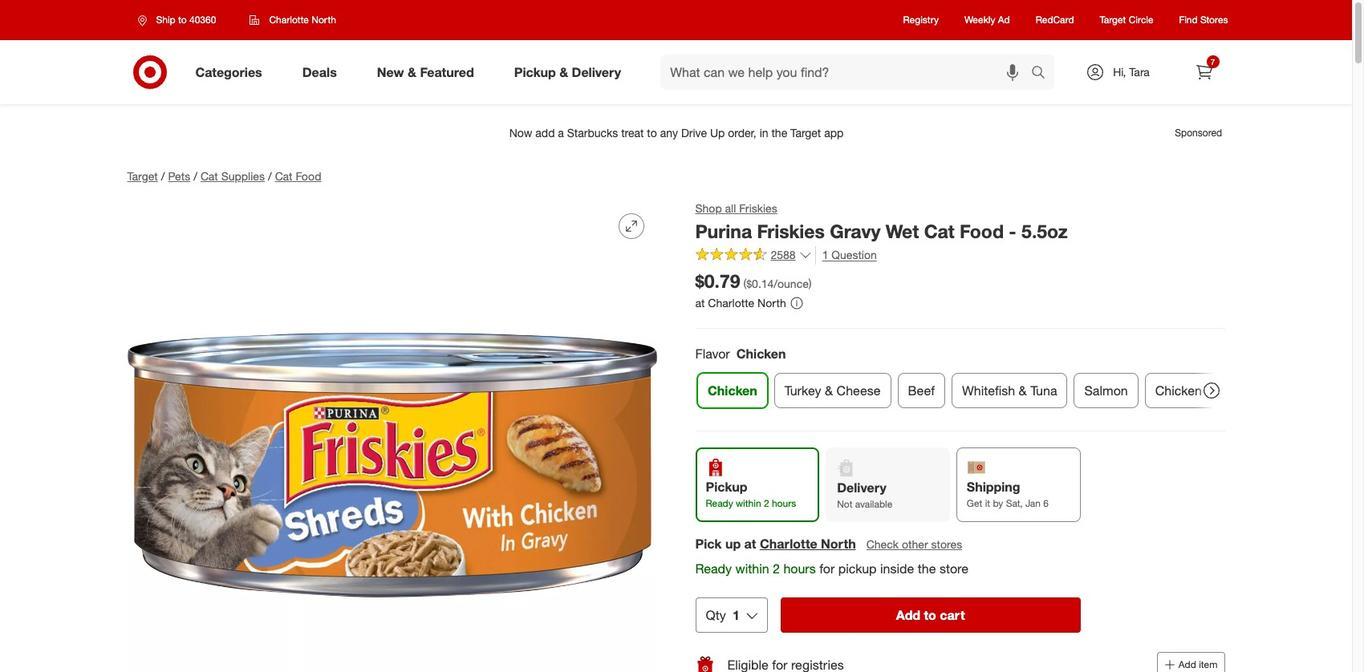 Task type: locate. For each thing, give the bounding box(es) containing it.
0 vertical spatial delivery
[[572, 64, 621, 80]]

question
[[832, 248, 877, 261]]

0 vertical spatial add
[[896, 608, 921, 624]]

1 vertical spatial pickup
[[706, 479, 747, 495]]

0 horizontal spatial 2
[[764, 498, 769, 510]]

1 horizontal spatial pickup
[[706, 479, 747, 495]]

to left cart
[[924, 608, 936, 624]]

find stores
[[1179, 14, 1228, 26]]

0 horizontal spatial food
[[296, 169, 321, 183]]

0 vertical spatial north
[[312, 14, 336, 26]]

2 vertical spatial charlotte
[[760, 536, 817, 552]]

0 horizontal spatial add
[[896, 608, 921, 624]]

0 horizontal spatial pickup
[[514, 64, 556, 80]]

0 horizontal spatial salmon
[[1084, 383, 1128, 399]]

cat
[[201, 169, 218, 183], [275, 169, 293, 183], [924, 220, 955, 242]]

2 vertical spatial north
[[821, 536, 856, 552]]

other
[[902, 538, 928, 551]]

charlotte down (
[[708, 296, 754, 310]]

& for tuna
[[1018, 383, 1027, 399]]

1 horizontal spatial 1
[[822, 248, 829, 261]]

cat right supplies
[[275, 169, 293, 183]]

1 vertical spatial to
[[924, 608, 936, 624]]

ship
[[156, 14, 176, 26]]

pickup
[[838, 561, 877, 577]]

charlotte north button
[[239, 6, 347, 35]]

0 horizontal spatial target
[[127, 169, 158, 183]]

at down the $0.79
[[695, 296, 705, 310]]

pickup & delivery link
[[501, 55, 641, 90]]

1 vertical spatial food
[[960, 220, 1004, 242]]

& for salmon
[[1205, 383, 1213, 399]]

chicken
[[736, 346, 786, 362], [707, 383, 757, 399], [1155, 383, 1202, 399]]

add
[[896, 608, 921, 624], [1179, 659, 1196, 671]]

0 vertical spatial hours
[[772, 498, 796, 510]]

tara
[[1129, 65, 1150, 79]]

1 vertical spatial delivery
[[837, 480, 887, 496]]

check
[[866, 538, 899, 551]]

/ right supplies
[[268, 169, 272, 183]]

&
[[408, 64, 416, 80], [559, 64, 568, 80], [825, 383, 833, 399], [1018, 383, 1027, 399], [1205, 383, 1213, 399]]

/ left "pets"
[[161, 169, 165, 183]]

0 vertical spatial charlotte
[[269, 14, 309, 26]]

1 / from the left
[[161, 169, 165, 183]]

add item button
[[1157, 652, 1225, 672]]

charlotte up deals
[[269, 14, 309, 26]]

0 horizontal spatial 1
[[733, 608, 740, 624]]

2 salmon from the left
[[1217, 383, 1260, 399]]

2 horizontal spatial /
[[268, 169, 272, 183]]

1 horizontal spatial to
[[924, 608, 936, 624]]

pick
[[695, 536, 722, 552]]

food inside shop all friskies purina friskies gravy wet cat food - 5.5oz
[[960, 220, 1004, 242]]

1 horizontal spatial cat
[[275, 169, 293, 183]]

1 vertical spatial at
[[744, 536, 756, 552]]

at right up
[[744, 536, 756, 552]]

1 vertical spatial add
[[1179, 659, 1196, 671]]

salmon inside "link"
[[1217, 383, 1260, 399]]

cat inside shop all friskies purina friskies gravy wet cat food - 5.5oz
[[924, 220, 955, 242]]

2 up pick up at charlotte north
[[764, 498, 769, 510]]

1 vertical spatial target
[[127, 169, 158, 183]]

within up up
[[736, 498, 761, 510]]

registry
[[903, 14, 939, 26]]

chicken link
[[697, 373, 767, 409]]

1 right qty
[[733, 608, 740, 624]]

1
[[822, 248, 829, 261], [733, 608, 740, 624]]

salmon
[[1084, 383, 1128, 399], [1217, 383, 1260, 399]]

by
[[993, 498, 1003, 510]]

food for /
[[296, 169, 321, 183]]

chicken down flavor chicken
[[707, 383, 757, 399]]

0 horizontal spatial north
[[312, 14, 336, 26]]

food right supplies
[[296, 169, 321, 183]]

food for wet
[[960, 220, 1004, 242]]

target left pets link
[[127, 169, 158, 183]]

chicken for chicken & salmon
[[1155, 383, 1202, 399]]

1 vertical spatial 1
[[733, 608, 740, 624]]

north up deals
[[312, 14, 336, 26]]

0 horizontal spatial /
[[161, 169, 165, 183]]

chicken right salmon "link"
[[1155, 383, 1202, 399]]

cat right pets link
[[201, 169, 218, 183]]

/ right "pets"
[[194, 169, 197, 183]]

)
[[809, 277, 812, 290]]

item
[[1199, 659, 1218, 671]]

charlotte up ready within 2 hours for pickup inside the store
[[760, 536, 817, 552]]

pickup for ready
[[706, 479, 747, 495]]

1 salmon from the left
[[1084, 383, 1128, 399]]

categories
[[195, 64, 262, 80]]

friskies right "all" at the right top of page
[[739, 201, 777, 215]]

target link
[[127, 169, 158, 183]]

0 vertical spatial to
[[178, 14, 187, 26]]

turkey
[[784, 383, 821, 399]]

0 vertical spatial 2
[[764, 498, 769, 510]]

salmon link
[[1074, 373, 1138, 409]]

0 vertical spatial friskies
[[739, 201, 777, 215]]

delivery inside "delivery not available"
[[837, 480, 887, 496]]

0 horizontal spatial to
[[178, 14, 187, 26]]

food left the -
[[960, 220, 1004, 242]]

& for cheese
[[825, 383, 833, 399]]

$0.79 ( $0.14 /ounce )
[[695, 269, 812, 292]]

1 horizontal spatial salmon
[[1217, 383, 1260, 399]]

within down up
[[736, 561, 769, 577]]

cat food link
[[275, 169, 321, 183]]

friskies up the 2588
[[757, 220, 825, 242]]

cat supplies link
[[201, 169, 265, 183]]

to right ship
[[178, 14, 187, 26]]

0 vertical spatial at
[[695, 296, 705, 310]]

cat for purina
[[924, 220, 955, 242]]

qty
[[706, 608, 726, 624]]

advertisement region
[[114, 114, 1238, 152]]

& for featured
[[408, 64, 416, 80]]

deals link
[[289, 55, 357, 90]]

target left circle on the right of the page
[[1100, 14, 1126, 26]]

cat right wet
[[924, 220, 955, 242]]

/
[[161, 169, 165, 183], [194, 169, 197, 183], [268, 169, 272, 183]]

chicken for chicken link
[[707, 383, 757, 399]]

$0.79
[[695, 269, 740, 292]]

pickup inside pickup ready within 2 hours
[[706, 479, 747, 495]]

group
[[694, 345, 1274, 415]]

2
[[764, 498, 769, 510], [773, 561, 780, 577]]

to inside dropdown button
[[178, 14, 187, 26]]

to inside button
[[924, 608, 936, 624]]

chicken & salmon link
[[1145, 373, 1271, 409]]

1 horizontal spatial charlotte
[[708, 296, 754, 310]]

1 horizontal spatial food
[[960, 220, 1004, 242]]

0 vertical spatial pickup
[[514, 64, 556, 80]]

available
[[855, 498, 893, 510]]

2 down pick up at charlotte north
[[773, 561, 780, 577]]

& for delivery
[[559, 64, 568, 80]]

ready up pick
[[706, 498, 733, 510]]

ready down pick
[[695, 561, 732, 577]]

cat for /
[[275, 169, 293, 183]]

the
[[918, 561, 936, 577]]

hi,
[[1113, 65, 1126, 79]]

0 horizontal spatial cat
[[201, 169, 218, 183]]

tuna
[[1030, 383, 1057, 399]]

add left cart
[[896, 608, 921, 624]]

categories link
[[182, 55, 282, 90]]

1 horizontal spatial /
[[194, 169, 197, 183]]

1 horizontal spatial add
[[1179, 659, 1196, 671]]

find
[[1179, 14, 1198, 26]]

chicken inside "link"
[[1155, 383, 1202, 399]]

2 horizontal spatial cat
[[924, 220, 955, 242]]

cart
[[940, 608, 965, 624]]

friskies
[[739, 201, 777, 215], [757, 220, 825, 242]]

ship to 40360 button
[[127, 6, 233, 35]]

supplies
[[221, 169, 265, 183]]

1 horizontal spatial 2
[[773, 561, 780, 577]]

charlotte north
[[269, 14, 336, 26]]

flavor chicken
[[695, 346, 786, 362]]

1 horizontal spatial target
[[1100, 14, 1126, 26]]

2 horizontal spatial north
[[821, 536, 856, 552]]

1 question link
[[815, 246, 877, 264]]

0 vertical spatial ready
[[706, 498, 733, 510]]

0 vertical spatial within
[[736, 498, 761, 510]]

0 horizontal spatial at
[[695, 296, 705, 310]]

add left item
[[1179, 659, 1196, 671]]

hours up pick up at charlotte north
[[772, 498, 796, 510]]

hours down charlotte north button
[[784, 561, 816, 577]]

at
[[695, 296, 705, 310], [744, 536, 756, 552]]

0 vertical spatial food
[[296, 169, 321, 183]]

north inside dropdown button
[[312, 14, 336, 26]]

charlotte
[[269, 14, 309, 26], [708, 296, 754, 310], [760, 536, 817, 552]]

shipping
[[967, 479, 1020, 495]]

0 vertical spatial 1
[[822, 248, 829, 261]]

within
[[736, 498, 761, 510], [736, 561, 769, 577]]

1 vertical spatial north
[[758, 296, 786, 310]]

1 horizontal spatial north
[[758, 296, 786, 310]]

sat,
[[1006, 498, 1023, 510]]

beef link
[[897, 373, 945, 409]]

north down $0.14
[[758, 296, 786, 310]]

weekly ad link
[[965, 13, 1010, 27]]

0 horizontal spatial charlotte
[[269, 14, 309, 26]]

pickup
[[514, 64, 556, 80], [706, 479, 747, 495]]

charlotte north button
[[760, 535, 856, 554]]

hours
[[772, 498, 796, 510], [784, 561, 816, 577]]

ready within 2 hours for pickup inside the store
[[695, 561, 969, 577]]

north up ready within 2 hours for pickup inside the store
[[821, 536, 856, 552]]

2 horizontal spatial charlotte
[[760, 536, 817, 552]]

to for cart
[[924, 608, 936, 624]]

target
[[1100, 14, 1126, 26], [127, 169, 158, 183]]

0 vertical spatial target
[[1100, 14, 1126, 26]]

1 vertical spatial hours
[[784, 561, 816, 577]]

pets link
[[168, 169, 190, 183]]

1 left question
[[822, 248, 829, 261]]

1 horizontal spatial delivery
[[837, 480, 887, 496]]



Task type: vqa. For each thing, say whether or not it's contained in the screenshot.


Task type: describe. For each thing, give the bounding box(es) containing it.
check other stores
[[866, 538, 962, 551]]

shipping get it by sat, jan 6
[[967, 479, 1049, 510]]

target for target circle
[[1100, 14, 1126, 26]]

within inside pickup ready within 2 hours
[[736, 498, 761, 510]]

inside
[[880, 561, 914, 577]]

$0.14
[[746, 277, 774, 290]]

not
[[837, 498, 853, 510]]

1 vertical spatial 2
[[773, 561, 780, 577]]

weekly
[[965, 14, 995, 26]]

find stores link
[[1179, 13, 1228, 27]]

delivery not available
[[837, 480, 893, 510]]

to for 40360
[[178, 14, 187, 26]]

up
[[725, 536, 741, 552]]

2588
[[771, 248, 796, 262]]

featured
[[420, 64, 474, 80]]

for
[[819, 561, 835, 577]]

circle
[[1129, 14, 1154, 26]]

new
[[377, 64, 404, 80]]

flavor
[[695, 346, 730, 362]]

pick up at charlotte north
[[695, 536, 856, 552]]

weekly ad
[[965, 14, 1010, 26]]

6
[[1043, 498, 1049, 510]]

/ounce
[[774, 277, 809, 290]]

1 vertical spatial charlotte
[[708, 296, 754, 310]]

add item
[[1179, 659, 1218, 671]]

ready inside pickup ready within 2 hours
[[706, 498, 733, 510]]

7 link
[[1186, 55, 1222, 90]]

hours inside pickup ready within 2 hours
[[772, 498, 796, 510]]

target / pets / cat supplies / cat food
[[127, 169, 321, 183]]

new & featured link
[[363, 55, 494, 90]]

add for add item
[[1179, 659, 1196, 671]]

40360
[[189, 14, 216, 26]]

group containing flavor
[[694, 345, 1274, 415]]

turkey & cheese
[[784, 383, 880, 399]]

new & featured
[[377, 64, 474, 80]]

search button
[[1024, 55, 1062, 93]]

charlotte inside dropdown button
[[269, 14, 309, 26]]

1 question
[[822, 248, 877, 261]]

2 inside pickup ready within 2 hours
[[764, 498, 769, 510]]

get
[[967, 498, 982, 510]]

pickup ready within 2 hours
[[706, 479, 796, 510]]

stores
[[1201, 14, 1228, 26]]

5.5oz
[[1022, 220, 1068, 242]]

(
[[743, 277, 746, 290]]

pets
[[168, 169, 190, 183]]

wet
[[886, 220, 919, 242]]

redcard link
[[1036, 13, 1074, 27]]

2 / from the left
[[194, 169, 197, 183]]

target for target / pets / cat supplies / cat food
[[127, 169, 158, 183]]

pickup & delivery
[[514, 64, 621, 80]]

shop all friskies purina friskies gravy wet cat food - 5.5oz
[[695, 201, 1068, 242]]

turkey & cheese link
[[774, 373, 891, 409]]

chicken up chicken link
[[736, 346, 786, 362]]

qty 1
[[706, 608, 740, 624]]

redcard
[[1036, 14, 1074, 26]]

1 horizontal spatial at
[[744, 536, 756, 552]]

jan
[[1026, 498, 1041, 510]]

add to cart button
[[781, 598, 1081, 633]]

purina friskies gravy wet cat food - 5.5oz, 1 of 6 image
[[127, 201, 657, 672]]

at charlotte north
[[695, 296, 786, 310]]

gravy
[[830, 220, 881, 242]]

stores
[[931, 538, 962, 551]]

-
[[1009, 220, 1017, 242]]

add for add to cart
[[896, 608, 921, 624]]

store
[[940, 561, 969, 577]]

ad
[[998, 14, 1010, 26]]

1 vertical spatial within
[[736, 561, 769, 577]]

0 horizontal spatial delivery
[[572, 64, 621, 80]]

cheese
[[836, 383, 880, 399]]

target circle
[[1100, 14, 1154, 26]]

check other stores button
[[866, 536, 963, 554]]

whitefish
[[962, 383, 1015, 399]]

3 / from the left
[[268, 169, 272, 183]]

target circle link
[[1100, 13, 1154, 27]]

2588 link
[[695, 246, 812, 266]]

7
[[1211, 57, 1215, 67]]

salmon inside "link"
[[1084, 383, 1128, 399]]

pickup for &
[[514, 64, 556, 80]]

ship to 40360
[[156, 14, 216, 26]]

search
[[1024, 65, 1062, 82]]

1 vertical spatial friskies
[[757, 220, 825, 242]]

1 vertical spatial ready
[[695, 561, 732, 577]]

chicken & salmon
[[1155, 383, 1260, 399]]

all
[[725, 201, 736, 215]]

beef
[[908, 383, 934, 399]]

What can we help you find? suggestions appear below search field
[[661, 55, 1035, 90]]

hi, tara
[[1113, 65, 1150, 79]]



